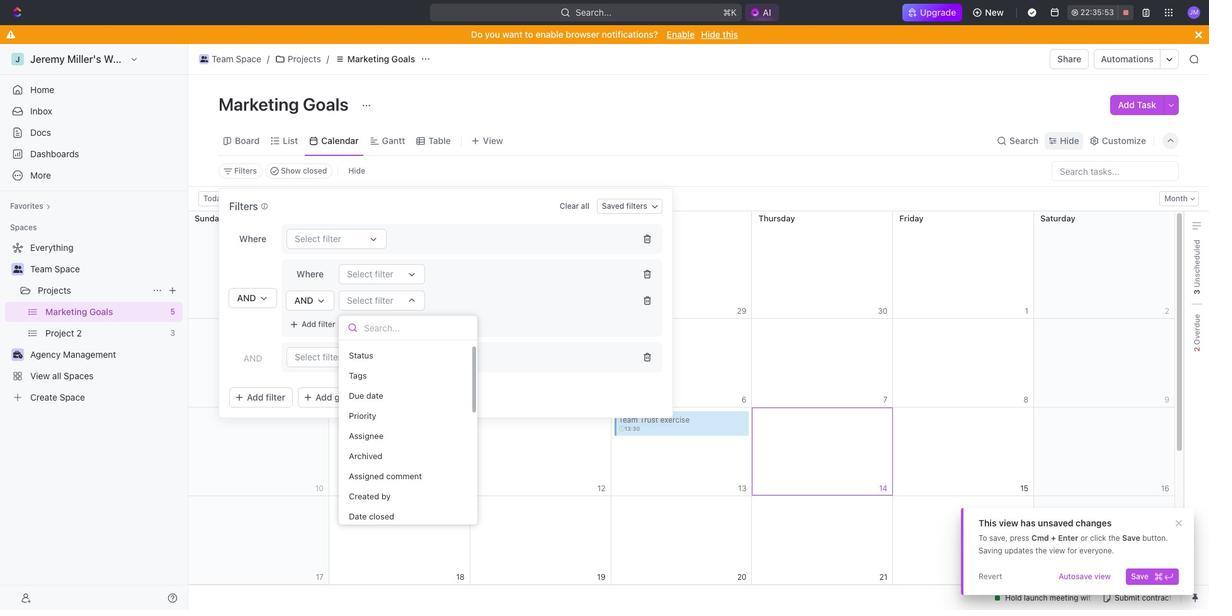 Task type: describe. For each thing, give the bounding box(es) containing it.
projects inside sidebar navigation
[[38, 285, 71, 296]]

today button
[[198, 191, 230, 207]]

22:35:53 button
[[1067, 5, 1134, 20]]

do you want to enable browser notifications? enable hide this
[[471, 29, 738, 40]]

status
[[349, 350, 373, 361]]

saturday
[[1041, 214, 1076, 224]]

for
[[1067, 547, 1077, 556]]

add task button
[[1111, 95, 1164, 115]]

save button
[[1126, 569, 1179, 586]]

dashboards
[[30, 149, 79, 159]]

22:35:53
[[1081, 8, 1114, 17]]

0 horizontal spatial where
[[239, 234, 266, 244]]

show closed
[[281, 166, 327, 176]]

1 vertical spatial marketing
[[219, 94, 299, 115]]

21
[[880, 573, 888, 582]]

1 horizontal spatial team space link
[[196, 52, 264, 67]]

1 horizontal spatial team space
[[212, 54, 261, 64]]

new button
[[968, 3, 1011, 23]]

filter for the topmost "add filter" button
[[318, 320, 335, 329]]

1 vertical spatial goals
[[303, 94, 349, 115]]

revert
[[979, 572, 1002, 582]]

1 row from the top
[[188, 212, 1175, 319]]

Search... text field
[[364, 319, 469, 338]]

tree inside sidebar navigation
[[5, 238, 183, 408]]

calendar
[[321, 135, 359, 146]]

search
[[1010, 135, 1039, 146]]

inbox link
[[5, 101, 183, 122]]

list
[[283, 135, 298, 146]]

trust
[[640, 416, 658, 425]]

to
[[979, 534, 987, 544]]

3
[[1192, 290, 1201, 295]]

filters button
[[219, 164, 263, 179]]

1 horizontal spatial space
[[236, 54, 261, 64]]

0 vertical spatial marketing goals
[[347, 54, 415, 64]]

filters
[[626, 202, 647, 211]]

created
[[349, 492, 379, 502]]

calendar link
[[319, 132, 359, 150]]

show closed button
[[265, 164, 333, 179]]

upgrade
[[920, 7, 956, 18]]

tags
[[349, 371, 367, 381]]

1 vertical spatial the
[[1036, 547, 1047, 556]]

search...
[[576, 7, 612, 18]]

date
[[349, 512, 367, 522]]

task
[[1137, 100, 1156, 110]]

saved
[[602, 202, 624, 211]]

1 / from the left
[[267, 54, 270, 64]]

0 vertical spatial team
[[212, 54, 234, 64]]

automations
[[1101, 54, 1154, 64]]

space inside tree
[[55, 264, 80, 275]]

customize button
[[1086, 132, 1150, 150]]

enable
[[536, 29, 564, 40]]

unscheduled
[[1192, 240, 1201, 290]]

user group image
[[200, 56, 208, 62]]

+
[[1051, 534, 1056, 544]]

browser
[[566, 29, 600, 40]]

Search tasks... text field
[[1052, 162, 1178, 181]]

changes
[[1076, 518, 1112, 529]]

board link
[[232, 132, 260, 150]]

share button
[[1050, 49, 1089, 69]]

priority
[[349, 411, 376, 421]]

sidebar navigation
[[0, 44, 188, 611]]

0 vertical spatial projects link
[[272, 52, 324, 67]]

table
[[429, 135, 451, 146]]

clear all button
[[555, 199, 594, 214]]

thursday
[[759, 214, 795, 224]]

0 vertical spatial the
[[1109, 534, 1120, 544]]

this
[[723, 29, 738, 40]]

press
[[1010, 534, 1030, 544]]

grid containing sunday
[[188, 212, 1175, 586]]

enter
[[1058, 534, 1079, 544]]

assignee
[[349, 431, 384, 441]]

2 / from the left
[[327, 54, 329, 64]]

16
[[1161, 484, 1170, 493]]

autosave view
[[1059, 572, 1111, 582]]

add group button
[[298, 388, 367, 408]]

created by
[[349, 492, 391, 502]]

view for autosave
[[1094, 572, 1111, 582]]

marketing goals link
[[332, 52, 418, 67]]

closed for show closed
[[303, 166, 327, 176]]

docs link
[[5, 123, 183, 143]]

2 row from the top
[[188, 319, 1175, 408]]

team inside sidebar navigation
[[30, 264, 52, 275]]

inbox
[[30, 106, 52, 117]]

exercise
[[660, 416, 690, 425]]

0 vertical spatial hide
[[701, 29, 720, 40]]

18
[[456, 573, 465, 582]]

overdue
[[1192, 314, 1201, 347]]

1 vertical spatial view
[[1049, 547, 1065, 556]]

15
[[1020, 484, 1029, 493]]

hide button
[[1045, 132, 1083, 150]]

add task
[[1118, 100, 1156, 110]]

select filter button
[[339, 291, 425, 311]]

list link
[[280, 132, 298, 150]]

select filter
[[347, 295, 394, 306]]

save inside this view has unsaved changes to save, press cmd + enter or click the save button. saving updates the view for everyone.
[[1122, 534, 1140, 544]]

unsaved
[[1038, 518, 1074, 529]]

dashboards link
[[5, 144, 183, 164]]

1 horizontal spatial add filter
[[302, 320, 335, 329]]

has
[[1021, 518, 1036, 529]]

autosave
[[1059, 572, 1092, 582]]



Task type: locate. For each thing, give the bounding box(es) containing it.
1 vertical spatial team space
[[30, 264, 80, 275]]

wednesday
[[618, 214, 663, 224]]

clear all
[[560, 202, 589, 211]]

space
[[236, 54, 261, 64], [55, 264, 80, 275]]

2 horizontal spatial view
[[1094, 572, 1111, 582]]

and
[[237, 293, 256, 304], [294, 295, 313, 306]]

space right user group icon at left top
[[55, 264, 80, 275]]

home link
[[5, 80, 183, 100]]

revert button
[[974, 569, 1007, 586]]

1 vertical spatial closed
[[369, 512, 394, 522]]

by
[[381, 492, 391, 502]]

1 horizontal spatial view
[[1049, 547, 1065, 556]]

upgrade link
[[903, 4, 963, 21]]

0 vertical spatial team space link
[[196, 52, 264, 67]]

save inside save 'button'
[[1131, 572, 1149, 582]]

view down everyone.
[[1094, 572, 1111, 582]]

team right user group image
[[212, 54, 234, 64]]

1 horizontal spatial where
[[297, 269, 324, 280]]

goals
[[392, 54, 415, 64], [303, 94, 349, 115]]

gantt link
[[380, 132, 405, 150]]

0 horizontal spatial goals
[[303, 94, 349, 115]]

user group image
[[13, 266, 22, 273]]

or
[[1081, 534, 1088, 544]]

the right "click"
[[1109, 534, 1120, 544]]

0 vertical spatial projects
[[288, 54, 321, 64]]

1 horizontal spatial the
[[1109, 534, 1120, 544]]

clear
[[560, 202, 579, 211]]

0 horizontal spatial and
[[237, 293, 256, 304]]

add filter button
[[287, 317, 340, 333], [229, 388, 293, 408]]

3 row from the top
[[188, 408, 1175, 497]]

2
[[1192, 347, 1201, 352]]

team inside grid
[[619, 416, 638, 425]]

0 vertical spatial closed
[[303, 166, 327, 176]]

click
[[1090, 534, 1106, 544]]

1 horizontal spatial goals
[[392, 54, 415, 64]]

customize
[[1102, 135, 1146, 146]]

1 vertical spatial projects
[[38, 285, 71, 296]]

hide inside dropdown button
[[1060, 135, 1079, 146]]

hide down calendar
[[348, 166, 365, 176]]

hide right search
[[1060, 135, 1079, 146]]

0 horizontal spatial add filter
[[247, 392, 285, 403]]

space right user group image
[[236, 54, 261, 64]]

1 horizontal spatial closed
[[369, 512, 394, 522]]

show
[[281, 166, 301, 176]]

archived
[[349, 451, 382, 461]]

2 horizontal spatial hide
[[1060, 135, 1079, 146]]

this view has unsaved changes to save, press cmd + enter or click the save button. saving updates the view for everyone.
[[979, 518, 1168, 556]]

want
[[502, 29, 523, 40]]

to
[[525, 29, 533, 40]]

you
[[485, 29, 500, 40]]

1 horizontal spatial team
[[212, 54, 234, 64]]

all
[[581, 202, 589, 211]]

marketing
[[347, 54, 389, 64], [219, 94, 299, 115]]

add inside add group button
[[316, 392, 332, 403]]

everyone.
[[1080, 547, 1114, 556]]

0 horizontal spatial team space
[[30, 264, 80, 275]]

search button
[[993, 132, 1042, 150]]

2 vertical spatial view
[[1094, 572, 1111, 582]]

0 vertical spatial team space
[[212, 54, 261, 64]]

today
[[203, 194, 225, 203]]

1 vertical spatial space
[[55, 264, 80, 275]]

1 vertical spatial add filter button
[[229, 388, 293, 408]]

0 horizontal spatial closed
[[303, 166, 327, 176]]

goals inside marketing goals link
[[392, 54, 415, 64]]

1 horizontal spatial marketing
[[347, 54, 389, 64]]

2 vertical spatial team
[[619, 416, 638, 425]]

closed inside 'button'
[[303, 166, 327, 176]]

comment
[[386, 471, 422, 481]]

enable
[[667, 29, 695, 40]]

closed for date closed
[[369, 512, 394, 522]]

view up save, at bottom right
[[999, 518, 1018, 529]]

0 horizontal spatial space
[[55, 264, 80, 275]]

home
[[30, 84, 54, 95]]

where
[[239, 234, 266, 244], [297, 269, 324, 280]]

0 horizontal spatial projects
[[38, 285, 71, 296]]

row
[[188, 212, 1175, 319], [188, 319, 1175, 408], [188, 408, 1175, 497], [188, 497, 1175, 586]]

team space inside tree
[[30, 264, 80, 275]]

filter for bottommost "add filter" button
[[266, 392, 285, 403]]

new
[[985, 7, 1004, 18]]

closed right show
[[303, 166, 327, 176]]

gantt
[[382, 135, 405, 146]]

view inside button
[[1094, 572, 1111, 582]]

favorites button
[[5, 199, 56, 214]]

1 vertical spatial filter
[[318, 320, 335, 329]]

19
[[597, 573, 606, 582]]

assigned comment
[[349, 471, 422, 481]]

/
[[267, 54, 270, 64], [327, 54, 329, 64]]

1 horizontal spatial projects
[[288, 54, 321, 64]]

row containing 17
[[188, 497, 1175, 586]]

hide inside button
[[348, 166, 365, 176]]

sunday
[[195, 214, 224, 224]]

save left button.
[[1122, 534, 1140, 544]]

1 vertical spatial save
[[1131, 572, 1149, 582]]

team space link
[[196, 52, 264, 67], [30, 259, 180, 280]]

1 vertical spatial projects link
[[38, 281, 147, 301]]

group
[[334, 392, 359, 403]]

20
[[737, 573, 747, 582]]

0 horizontal spatial view
[[999, 518, 1018, 529]]

1 horizontal spatial hide
[[701, 29, 720, 40]]

updates
[[1005, 547, 1033, 556]]

0 vertical spatial filter
[[375, 295, 394, 306]]

2 horizontal spatial filter
[[375, 295, 394, 306]]

board
[[235, 135, 260, 146]]

filter inside dropdown button
[[375, 295, 394, 306]]

0 vertical spatial add filter button
[[287, 317, 340, 333]]

1 horizontal spatial and
[[294, 295, 313, 306]]

1 vertical spatial marketing goals
[[219, 94, 352, 115]]

the down cmd
[[1036, 547, 1047, 556]]

1 vertical spatial hide
[[1060, 135, 1079, 146]]

spaces
[[10, 223, 37, 232]]

filter
[[375, 295, 394, 306], [318, 320, 335, 329], [266, 392, 285, 403]]

filters
[[234, 166, 257, 176]]

date
[[366, 391, 383, 401]]

closed down 'by'
[[369, 512, 394, 522]]

0 vertical spatial add filter
[[302, 320, 335, 329]]

favorites
[[10, 202, 43, 211]]

2 horizontal spatial team
[[619, 416, 638, 425]]

button.
[[1143, 534, 1168, 544]]

0 horizontal spatial projects link
[[38, 281, 147, 301]]

save left the 23
[[1131, 572, 1149, 582]]

1 horizontal spatial filter
[[318, 320, 335, 329]]

projects link
[[272, 52, 324, 67], [38, 281, 147, 301]]

1 vertical spatial where
[[297, 269, 324, 280]]

closed
[[303, 166, 327, 176], [369, 512, 394, 522]]

4 row from the top
[[188, 497, 1175, 586]]

0 horizontal spatial team
[[30, 264, 52, 275]]

hide left this
[[701, 29, 720, 40]]

0 vertical spatial marketing
[[347, 54, 389, 64]]

grid
[[188, 212, 1175, 586]]

13:30
[[624, 426, 640, 433]]

save
[[1122, 534, 1140, 544], [1131, 572, 1149, 582]]

cmd
[[1032, 534, 1049, 544]]

0 horizontal spatial filter
[[266, 392, 285, 403]]

notifications?
[[602, 29, 658, 40]]

tuesday
[[477, 214, 509, 224]]

monday
[[336, 214, 367, 224]]

team space right user group image
[[212, 54, 261, 64]]

2 vertical spatial filter
[[266, 392, 285, 403]]

1 horizontal spatial /
[[327, 54, 329, 64]]

0 vertical spatial view
[[999, 518, 1018, 529]]

1 vertical spatial team space link
[[30, 259, 180, 280]]

tree
[[5, 238, 183, 408]]

view down +
[[1049, 547, 1065, 556]]

0 horizontal spatial the
[[1036, 547, 1047, 556]]

team trust exercise
[[619, 416, 690, 425]]

⌘k
[[723, 7, 737, 18]]

share
[[1057, 54, 1082, 64]]

0 vertical spatial space
[[236, 54, 261, 64]]

team right user group icon at left top
[[30, 264, 52, 275]]

0 vertical spatial goals
[[392, 54, 415, 64]]

1 vertical spatial team
[[30, 264, 52, 275]]

date closed
[[349, 512, 394, 522]]

team space right user group icon at left top
[[30, 264, 80, 275]]

save,
[[989, 534, 1008, 544]]

row containing team trust exercise
[[188, 408, 1175, 497]]

0 horizontal spatial /
[[267, 54, 270, 64]]

1 vertical spatial add filter
[[247, 392, 285, 403]]

select
[[347, 295, 373, 306]]

do
[[471, 29, 483, 40]]

tree containing team space
[[5, 238, 183, 408]]

2 vertical spatial hide
[[348, 166, 365, 176]]

view for this
[[999, 518, 1018, 529]]

1 horizontal spatial projects link
[[272, 52, 324, 67]]

0 horizontal spatial marketing
[[219, 94, 299, 115]]

0 vertical spatial where
[[239, 234, 266, 244]]

marketing goals
[[347, 54, 415, 64], [219, 94, 352, 115]]

0 vertical spatial save
[[1122, 534, 1140, 544]]

0 horizontal spatial hide
[[348, 166, 365, 176]]

assigned
[[349, 471, 384, 481]]

0 horizontal spatial team space link
[[30, 259, 180, 280]]

add inside add task button
[[1118, 100, 1135, 110]]

the
[[1109, 534, 1120, 544], [1036, 547, 1047, 556]]

team up 13:30
[[619, 416, 638, 425]]

view
[[999, 518, 1018, 529], [1049, 547, 1065, 556], [1094, 572, 1111, 582]]

table link
[[426, 132, 451, 150]]



Task type: vqa. For each thing, say whether or not it's contained in the screenshot.
rightmost Space
yes



